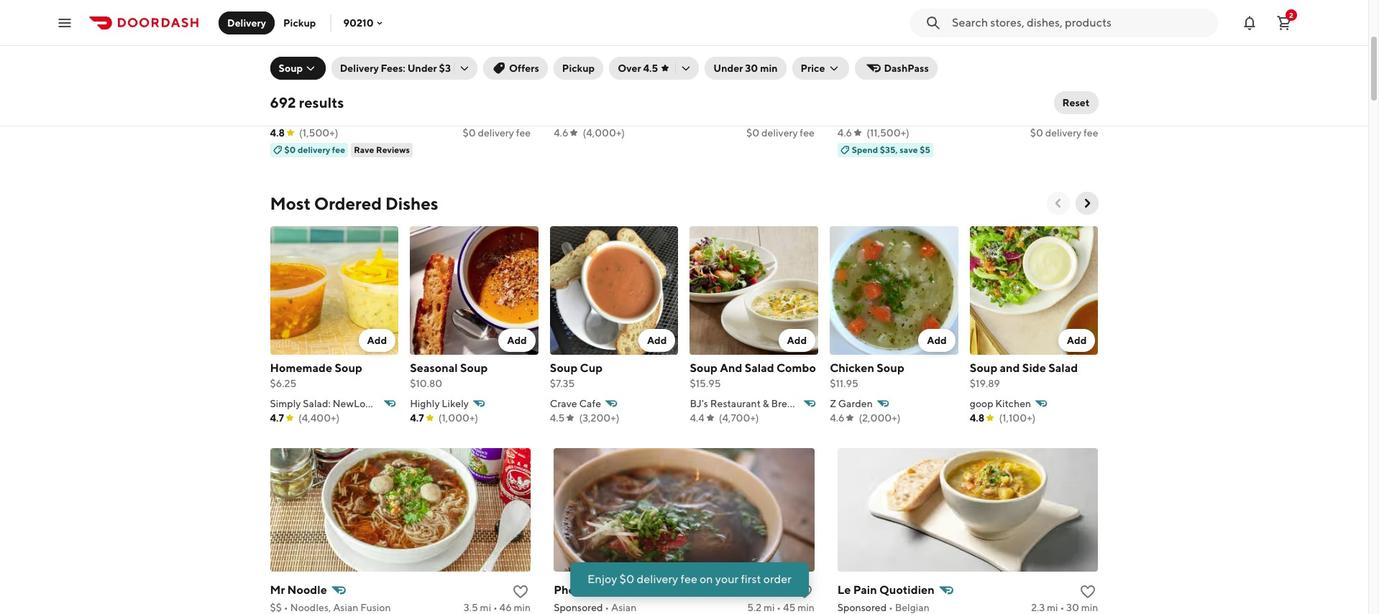 Task type: describe. For each thing, give the bounding box(es) containing it.
ordered
[[314, 193, 382, 214]]

delivery for (1,500+)
[[478, 127, 514, 139]]

mi for le pain quotidien
[[1047, 602, 1058, 614]]

reset button
[[1054, 91, 1098, 114]]

most
[[270, 193, 311, 214]]

soup inside the soup cup $7.35
[[550, 361, 578, 375]]

over 4.5 button
[[609, 57, 699, 80]]

soup inside soup button
[[279, 63, 303, 74]]

first
[[741, 573, 761, 587]]

$11.95
[[830, 378, 858, 390]]

soup cup $7.35
[[550, 361, 603, 390]]

under inside button
[[714, 63, 743, 74]]

soup and side salad $19.89
[[970, 361, 1078, 390]]

reset
[[1063, 97, 1090, 109]]

phorage
[[554, 584, 599, 597]]

z garden
[[830, 398, 873, 410]]

45
[[783, 602, 796, 614]]

chicken soup $11.95
[[830, 361, 904, 390]]

click to add this store to your saved list image for le pain quotidien
[[1080, 584, 1097, 601]]

3.5
[[464, 602, 478, 614]]

daughter's deli
[[270, 93, 354, 106]]

692 results
[[270, 94, 344, 111]]

$19.89
[[970, 378, 1000, 390]]

goop
[[970, 398, 994, 410]]

garden
[[838, 398, 873, 410]]

save
[[900, 145, 918, 155]]

offers button
[[483, 57, 548, 80]]

4.6 for (11,500+)
[[838, 127, 852, 139]]

and
[[720, 361, 742, 375]]

enjoy $0 delivery fee on your first order
[[588, 573, 792, 587]]

restaurant
[[710, 398, 761, 410]]

homemade soup $6.25
[[270, 361, 362, 390]]

crave cafe
[[550, 398, 601, 410]]

kitchen
[[996, 398, 1031, 410]]

click to add this store to your saved list image for mr noodle
[[512, 584, 529, 601]]

fee left on
[[681, 573, 697, 587]]

• down enjoy
[[605, 602, 609, 614]]

enjoy
[[588, 573, 617, 587]]

4.4
[[690, 413, 705, 424]]

and
[[1000, 361, 1020, 375]]

min right 34
[[1081, 111, 1098, 123]]

• down le pain quotidien
[[889, 602, 893, 614]]

click to add this store to your saved list image for 45
[[796, 584, 813, 601]]

bj's restaurant & brewhouse
[[690, 398, 823, 410]]

3.3
[[1032, 111, 1046, 123]]

(4,000+)
[[583, 127, 625, 139]]

add for soup and side salad
[[1067, 335, 1087, 346]]

le
[[838, 584, 851, 597]]

your
[[715, 573, 739, 587]]

1 horizontal spatial 30
[[1067, 602, 1079, 614]]

5 add from the left
[[927, 335, 947, 346]]

side
[[1022, 361, 1046, 375]]

90210
[[343, 17, 374, 28]]

4.6 for (2,000+)
[[830, 413, 845, 424]]

daughter's
[[270, 93, 330, 106]]

1 horizontal spatial pickup
[[562, 63, 595, 74]]

2 asian from the left
[[611, 602, 637, 614]]

add for homemade soup
[[367, 335, 387, 346]]

692
[[270, 94, 296, 111]]

over 4.5
[[618, 63, 658, 74]]

spend $35, save $5
[[852, 145, 931, 155]]

&
[[763, 398, 769, 410]]

0 horizontal spatial $0
[[284, 145, 296, 155]]

fees:
[[381, 63, 405, 74]]

chicken
[[830, 361, 874, 375]]

dashpass
[[884, 63, 929, 74]]

$​0 delivery fee for (4,000+)
[[746, 127, 815, 139]]

under 30 min button
[[705, 57, 786, 80]]

46
[[500, 602, 512, 614]]

soup inside soup and side salad $19.89
[[970, 361, 998, 375]]

mr
[[270, 584, 285, 597]]

offers
[[509, 63, 539, 74]]

$​0 for (11,500+)
[[1030, 127, 1043, 139]]

1 asian from the left
[[333, 602, 358, 614]]

$3
[[439, 63, 451, 74]]

$7.35
[[550, 378, 575, 390]]

(4,700+)
[[719, 413, 759, 424]]

cup
[[580, 361, 603, 375]]

delivery for (11,500+)
[[1045, 127, 1082, 139]]

reviews
[[376, 145, 410, 155]]

bj's
[[690, 398, 708, 410]]

price
[[801, 63, 825, 74]]

delivery for (4,000+)
[[762, 127, 798, 139]]

dishes
[[385, 193, 438, 214]]

2.3
[[1031, 602, 1045, 614]]

min inside button
[[760, 63, 778, 74]]

quotidien
[[879, 584, 935, 597]]

fee left rave
[[332, 145, 345, 155]]

$​0 for (4,000+)
[[746, 127, 760, 139]]

(1,100+)
[[999, 413, 1036, 424]]

(3,200+)
[[579, 413, 619, 424]]

$35,
[[880, 145, 898, 155]]

$​0 for (1,500+)
[[463, 127, 476, 139]]

fusion
[[360, 602, 391, 614]]

goop kitchen
[[970, 398, 1031, 410]]

Store search: begin typing to search for stores available on DoorDash text field
[[952, 15, 1210, 31]]

$$
[[270, 602, 282, 614]]

3 items, open order cart image
[[1276, 14, 1293, 31]]

min for phorage
[[798, 602, 815, 614]]

seasonal
[[410, 361, 458, 375]]

mr noodle
[[270, 584, 327, 597]]

2.3 mi • 30 min
[[1031, 602, 1098, 614]]

z
[[830, 398, 836, 410]]

fee for (1,500+)
[[516, 127, 531, 139]]

1 vertical spatial pickup button
[[554, 57, 604, 80]]

highly
[[410, 398, 440, 410]]

(11,500+)
[[867, 127, 910, 139]]

deli
[[332, 93, 354, 106]]

seasonal soup $10.80
[[410, 361, 488, 390]]

on
[[700, 573, 713, 587]]



Task type: vqa. For each thing, say whether or not it's contained in the screenshot.
1st 20% from the right
no



Task type: locate. For each thing, give the bounding box(es) containing it.
4.7 for homemade soup
[[270, 413, 284, 424]]

4.6 down z
[[830, 413, 845, 424]]

asian left fusion in the bottom of the page
[[333, 602, 358, 614]]

click to add this store to your saved list image
[[1080, 93, 1097, 110], [796, 584, 813, 601]]

0 horizontal spatial $​0
[[463, 127, 476, 139]]

• right $$
[[284, 602, 288, 614]]

order
[[763, 573, 792, 587]]

0 horizontal spatial sponsored
[[554, 602, 603, 614]]

belgian
[[895, 602, 930, 614]]

2 $​0 delivery fee from the left
[[746, 127, 815, 139]]

• right 2.3
[[1060, 602, 1065, 614]]

rave
[[354, 145, 374, 155]]

1 horizontal spatial 4.8
[[970, 413, 985, 424]]

add button
[[359, 329, 396, 352], [499, 329, 536, 352], [499, 329, 536, 352], [638, 329, 676, 352], [778, 329, 816, 352], [918, 329, 956, 352], [918, 329, 956, 352], [1058, 329, 1096, 352]]

$​0
[[463, 127, 476, 139], [746, 127, 760, 139], [1030, 127, 1043, 139]]

under
[[407, 63, 437, 74], [714, 63, 743, 74]]

• left 34
[[1061, 111, 1066, 123]]

add
[[367, 335, 387, 346], [507, 335, 527, 346], [647, 335, 667, 346], [787, 335, 807, 346], [927, 335, 947, 346], [1067, 335, 1087, 346]]

0 horizontal spatial pickup
[[283, 17, 316, 28]]

click to add this store to your saved list image up "2.3 mi • 30 min"
[[1080, 584, 1097, 601]]

salad:
[[303, 398, 331, 410]]

min right 2.3
[[1081, 602, 1098, 614]]

crave
[[550, 398, 577, 410]]

most ordered dishes
[[270, 193, 438, 214]]

4.7 down highly
[[410, 413, 424, 424]]

mi right 3.3
[[1048, 111, 1059, 123]]

mi for phorage
[[764, 602, 775, 614]]

asian down enjoy
[[611, 602, 637, 614]]

1 4.7 from the left
[[270, 413, 284, 424]]

min right 45
[[798, 602, 815, 614]]

click to add this store to your saved list image up 3.5 mi • 46 min
[[512, 584, 529, 601]]

0 vertical spatial 4.8
[[270, 127, 285, 139]]

$10.80
[[410, 378, 442, 390]]

add for soup and salad combo
[[787, 335, 807, 346]]

4.8 for (1,500+)
[[270, 127, 285, 139]]

noodles,
[[290, 602, 331, 614]]

0 horizontal spatial click to add this store to your saved list image
[[796, 584, 813, 601]]

1 vertical spatial 4.8
[[970, 413, 985, 424]]

fee
[[516, 127, 531, 139], [800, 127, 815, 139], [1084, 127, 1098, 139], [332, 145, 345, 155], [681, 573, 697, 587]]

•
[[1061, 111, 1066, 123], [284, 602, 288, 614], [493, 602, 498, 614], [605, 602, 609, 614], [777, 602, 781, 614], [889, 602, 893, 614], [1060, 602, 1065, 614]]

4.7 down simply
[[270, 413, 284, 424]]

brewhouse
[[771, 398, 823, 410]]

simply salad: newlowprices
[[270, 398, 401, 410]]

0 horizontal spatial delivery
[[227, 17, 266, 28]]

delivery for delivery fees: under $3
[[340, 63, 379, 74]]

1 horizontal spatial 4.7
[[410, 413, 424, 424]]

1 horizontal spatial sponsored
[[838, 602, 887, 614]]

2 sponsored from the left
[[838, 602, 887, 614]]

1 salad from the left
[[745, 361, 774, 375]]

fee down 3.3 mi • 34 min
[[1084, 127, 1098, 139]]

4.6 for (4,000+)
[[554, 127, 568, 139]]

1 horizontal spatial delivery
[[340, 63, 379, 74]]

4.5 down crave
[[550, 413, 565, 424]]

1 horizontal spatial $0
[[620, 573, 635, 587]]

3 add from the left
[[647, 335, 667, 346]]

rave reviews
[[354, 145, 410, 155]]

noodle
[[287, 584, 327, 597]]

fee down price
[[800, 127, 815, 139]]

0 horizontal spatial 4.7
[[270, 413, 284, 424]]

salad right the side
[[1049, 361, 1078, 375]]

pickup button
[[275, 11, 325, 34], [554, 57, 604, 80]]

sponsored for le pain quotidien
[[838, 602, 887, 614]]

1 horizontal spatial $​0
[[746, 127, 760, 139]]

0 horizontal spatial pickup button
[[275, 11, 325, 34]]

sponsored down "pain"
[[838, 602, 887, 614]]

click to add this store to your saved list image
[[512, 584, 529, 601], [1080, 584, 1097, 601]]

2 under from the left
[[714, 63, 743, 74]]

salad inside soup and side salad $19.89
[[1049, 361, 1078, 375]]

• left 46
[[493, 602, 498, 614]]

1 $​0 delivery fee from the left
[[463, 127, 531, 139]]

$0 right enjoy
[[620, 573, 635, 587]]

• left 45
[[777, 602, 781, 614]]

1 vertical spatial click to add this store to your saved list image
[[796, 584, 813, 601]]

results
[[299, 94, 344, 111]]

5.2 mi • 45 min
[[747, 602, 815, 614]]

4.6 left (4,000+)
[[554, 127, 568, 139]]

dashpass button
[[855, 57, 938, 80]]

soup up $19.89
[[970, 361, 998, 375]]

$​0 delivery fee for (1,500+)
[[463, 127, 531, 139]]

3 $​0 from the left
[[1030, 127, 1043, 139]]

le pain quotidien
[[838, 584, 935, 597]]

pain
[[853, 584, 877, 597]]

sponsored • belgian
[[838, 602, 930, 614]]

3 $​0 delivery fee from the left
[[1030, 127, 1098, 139]]

soup up daughter's
[[279, 63, 303, 74]]

add for soup cup
[[647, 335, 667, 346]]

0 horizontal spatial 4.8
[[270, 127, 285, 139]]

sponsored down phorage
[[554, 602, 603, 614]]

pickup button up soup button
[[275, 11, 325, 34]]

0 horizontal spatial asian
[[333, 602, 358, 614]]

(1,000+)
[[438, 413, 478, 424]]

0 horizontal spatial under
[[407, 63, 437, 74]]

fee down offers
[[516, 127, 531, 139]]

30 right 2.3
[[1067, 602, 1079, 614]]

4.8 for (1,100+)
[[970, 413, 985, 424]]

soup inside homemade soup $6.25
[[335, 361, 362, 375]]

delivery fees: under $3
[[340, 63, 451, 74]]

sponsored • asian
[[554, 602, 637, 614]]

newlowprices
[[333, 398, 401, 410]]

open menu image
[[56, 14, 73, 31]]

soup
[[279, 63, 303, 74], [335, 361, 362, 375], [460, 361, 488, 375], [550, 361, 578, 375], [690, 361, 718, 375], [877, 361, 904, 375], [970, 361, 998, 375]]

min for le pain quotidien
[[1081, 602, 1098, 614]]

3.5 mi • 46 min
[[464, 602, 531, 614]]

$0 delivery fee
[[284, 145, 345, 155]]

fee for (11,500+)
[[1084, 127, 1098, 139]]

1 horizontal spatial pickup button
[[554, 57, 604, 80]]

1 vertical spatial $0
[[620, 573, 635, 587]]

pickup up soup button
[[283, 17, 316, 28]]

90210 button
[[343, 17, 385, 28]]

3.3 mi • 34 min
[[1032, 111, 1098, 123]]

(4,400+)
[[298, 413, 340, 424]]

highly likely
[[410, 398, 469, 410]]

1 vertical spatial 4.5
[[550, 413, 565, 424]]

2
[[1289, 10, 1294, 19]]

0 vertical spatial pickup
[[283, 17, 316, 28]]

sponsored for phorage
[[554, 602, 603, 614]]

soup right chicken
[[877, 361, 904, 375]]

1 vertical spatial 30
[[1067, 602, 1079, 614]]

min right 46
[[514, 602, 531, 614]]

30 inside under 30 min button
[[745, 63, 758, 74]]

$5
[[920, 145, 931, 155]]

mi
[[1048, 111, 1059, 123], [480, 602, 491, 614], [764, 602, 775, 614], [1047, 602, 1058, 614]]

cafe
[[579, 398, 601, 410]]

4.5
[[643, 63, 658, 74], [550, 413, 565, 424]]

soup up the $7.35
[[550, 361, 578, 375]]

$6.25
[[270, 378, 296, 390]]

1 $​0 from the left
[[463, 127, 476, 139]]

1 horizontal spatial 4.5
[[643, 63, 658, 74]]

1 horizontal spatial click to add this store to your saved list image
[[1080, 93, 1097, 110]]

2 button
[[1270, 8, 1299, 37]]

soup up $15.95
[[690, 361, 718, 375]]

1 horizontal spatial salad
[[1049, 361, 1078, 375]]

min for mr noodle
[[514, 602, 531, 614]]

mi right '3.5'
[[480, 602, 491, 614]]

4 add from the left
[[787, 335, 807, 346]]

mi for mr noodle
[[480, 602, 491, 614]]

4.5 inside button
[[643, 63, 658, 74]]

salad right and
[[745, 361, 774, 375]]

30 left price
[[745, 63, 758, 74]]

min left price
[[760, 63, 778, 74]]

0 horizontal spatial $​0 delivery fee
[[463, 127, 531, 139]]

next button of carousel image
[[1080, 196, 1094, 211]]

(2,000+)
[[859, 413, 901, 424]]

soup right seasonal
[[460, 361, 488, 375]]

2 add from the left
[[507, 335, 527, 346]]

0 vertical spatial pickup button
[[275, 11, 325, 34]]

soup button
[[270, 57, 326, 80]]

delivery button
[[219, 11, 275, 34]]

pickup button left over
[[554, 57, 604, 80]]

soup up simply salad: newlowprices
[[335, 361, 362, 375]]

2 $​0 from the left
[[746, 127, 760, 139]]

0 vertical spatial 4.5
[[643, 63, 658, 74]]

click to add this store to your saved list image for 34
[[1080, 93, 1097, 110]]

4.6 up the spend at the right top of the page
[[838, 127, 852, 139]]

1 horizontal spatial asian
[[611, 602, 637, 614]]

1 vertical spatial delivery
[[340, 63, 379, 74]]

1 sponsored from the left
[[554, 602, 603, 614]]

soup inside soup and salad combo $15.95
[[690, 361, 718, 375]]

soup inside seasonal soup $10.80
[[460, 361, 488, 375]]

delivery for delivery
[[227, 17, 266, 28]]

$$ • noodles, asian fusion
[[270, 602, 391, 614]]

$15.95
[[690, 378, 721, 390]]

salad inside soup and salad combo $15.95
[[745, 361, 774, 375]]

salad
[[745, 361, 774, 375], [1049, 361, 1078, 375]]

2 horizontal spatial $​0 delivery fee
[[1030, 127, 1098, 139]]

likely
[[442, 398, 469, 410]]

4.8 down "692"
[[270, 127, 285, 139]]

1 under from the left
[[407, 63, 437, 74]]

soup and salad combo $15.95
[[690, 361, 816, 390]]

0 vertical spatial 30
[[745, 63, 758, 74]]

fee for (4,000+)
[[800, 127, 815, 139]]

0 vertical spatial $0
[[284, 145, 296, 155]]

mi right 5.2
[[764, 602, 775, 614]]

2 horizontal spatial $​0
[[1030, 127, 1043, 139]]

6 add from the left
[[1067, 335, 1087, 346]]

simply
[[270, 398, 301, 410]]

homemade
[[270, 361, 332, 375]]

1 click to add this store to your saved list image from the left
[[512, 584, 529, 601]]

0 vertical spatial click to add this store to your saved list image
[[1080, 93, 1097, 110]]

4.5 right over
[[643, 63, 658, 74]]

0 horizontal spatial click to add this store to your saved list image
[[512, 584, 529, 601]]

previous button of carousel image
[[1051, 196, 1065, 211]]

1 vertical spatial pickup
[[562, 63, 595, 74]]

mi right 2.3
[[1047, 602, 1058, 614]]

$0
[[284, 145, 296, 155], [620, 573, 635, 587]]

0 horizontal spatial salad
[[745, 361, 774, 375]]

1 horizontal spatial under
[[714, 63, 743, 74]]

click to add this store to your saved list image up 3.3 mi • 34 min
[[1080, 93, 1097, 110]]

delivery
[[478, 127, 514, 139], [762, 127, 798, 139], [1045, 127, 1082, 139], [298, 145, 330, 155], [637, 573, 678, 587]]

1 horizontal spatial click to add this store to your saved list image
[[1080, 584, 1097, 601]]

1 horizontal spatial $​0 delivery fee
[[746, 127, 815, 139]]

2 click to add this store to your saved list image from the left
[[1080, 584, 1097, 601]]

1 add from the left
[[367, 335, 387, 346]]

4.7 for seasonal soup
[[410, 413, 424, 424]]

34
[[1068, 111, 1079, 123]]

pickup left over
[[562, 63, 595, 74]]

click to add this store to your saved list image up 5.2 mi • 45 min
[[796, 584, 813, 601]]

pickup
[[283, 17, 316, 28], [562, 63, 595, 74]]

$​0 delivery fee for (11,500+)
[[1030, 127, 1098, 139]]

delivery inside 'button'
[[227, 17, 266, 28]]

notification bell image
[[1241, 14, 1258, 31]]

2 salad from the left
[[1049, 361, 1078, 375]]

0 horizontal spatial 30
[[745, 63, 758, 74]]

0 horizontal spatial 4.5
[[550, 413, 565, 424]]

4.8 down goop
[[970, 413, 985, 424]]

(1,500+)
[[299, 127, 338, 139]]

under 30 min
[[714, 63, 778, 74]]

$0 down "692"
[[284, 145, 296, 155]]

0 vertical spatial delivery
[[227, 17, 266, 28]]

2 4.7 from the left
[[410, 413, 424, 424]]

soup inside chicken soup $11.95
[[877, 361, 904, 375]]



